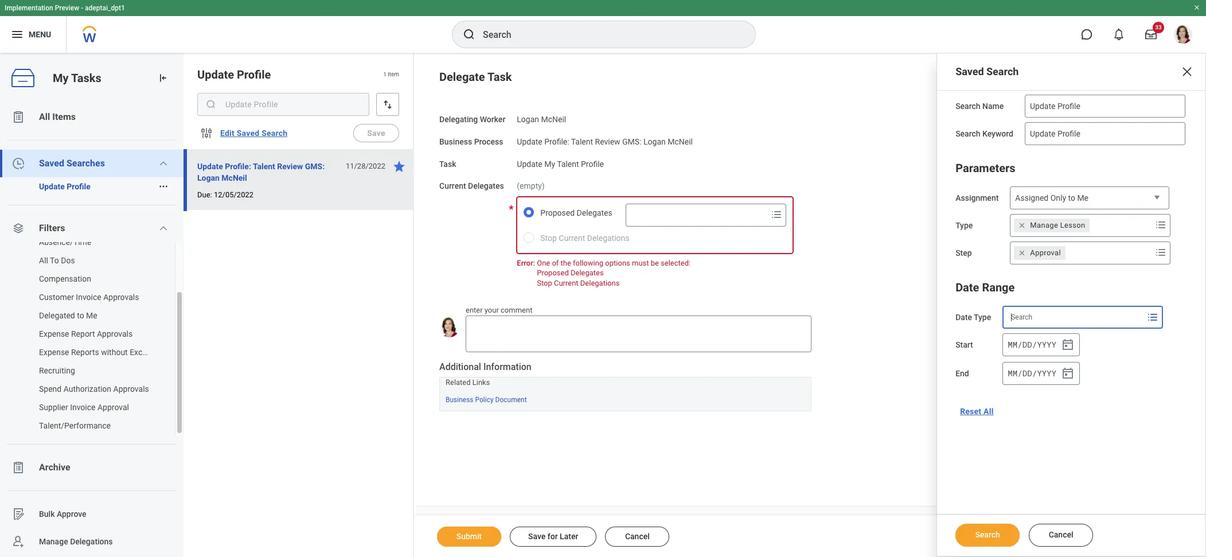 Task type: describe. For each thing, give the bounding box(es) containing it.
absence/time
[[39, 238, 91, 247]]

error: one of the following options must be selected: proposed delegates stop current delegations
[[517, 259, 693, 287]]

profile inside item list element
[[237, 68, 271, 81]]

preview
[[55, 4, 79, 12]]

reset all
[[960, 407, 994, 416]]

be
[[651, 259, 659, 267]]

expense reports without exceptions button
[[0, 343, 169, 361]]

compensation
[[39, 274, 91, 283]]

current delegates
[[439, 181, 504, 191]]

error:
[[517, 259, 535, 267]]

edit saved search
[[220, 129, 288, 138]]

bulk
[[39, 509, 55, 518]]

delegating worker
[[439, 115, 506, 124]]

profile: inside update profile: talent review gms: logan mcneil
[[225, 162, 251, 171]]

logan mcneil
[[517, 115, 566, 124]]

enter your comment text field
[[466, 315, 811, 352]]

clipboard image
[[11, 461, 25, 474]]

parameters button
[[956, 161, 1016, 175]]

dialog containing parameters
[[937, 53, 1206, 556]]

action bar region
[[414, 515, 1206, 557]]

implementation preview -   adeptai_dpt1 banner
[[0, 0, 1206, 53]]

proposed inside error: one of the following options must be selected: proposed delegates stop current delegations
[[537, 269, 569, 277]]

items
[[52, 111, 76, 122]]

profile: inside "element"
[[545, 137, 569, 146]]

bulk approve
[[39, 509, 86, 518]]

step
[[956, 248, 972, 258]]

update my talent profile element
[[517, 157, 604, 168]]

options
[[605, 259, 630, 267]]

start group
[[1003, 333, 1080, 356]]

approval, press delete to clear value. option
[[1014, 246, 1066, 260]]

save button
[[353, 124, 399, 142]]

all items button
[[0, 103, 184, 131]]

update inside my tasks element
[[39, 182, 65, 191]]

delegate task
[[439, 70, 512, 84]]

yyyy for start
[[1037, 339, 1057, 350]]

assigned
[[1016, 193, 1049, 203]]

selected:
[[661, 259, 691, 267]]

spend authorization approvals button
[[0, 380, 163, 398]]

following
[[573, 259, 604, 267]]

1
[[383, 71, 387, 78]]

update up (empty)
[[517, 159, 543, 168]]

all for all items
[[39, 111, 50, 122]]

talent/performance button
[[0, 416, 163, 435]]

0 vertical spatial current
[[439, 181, 466, 191]]

rename image
[[11, 507, 25, 521]]

reports
[[71, 348, 99, 357]]

end
[[956, 369, 969, 378]]

my tasks element
[[0, 53, 184, 557]]

profile logan mcneil element
[[1167, 22, 1200, 47]]

business process
[[439, 137, 503, 146]]

talent for task
[[557, 159, 579, 168]]

chevron down image
[[159, 159, 168, 168]]

gms: inside update profile: talent review gms: logan mcneil
[[305, 162, 325, 171]]

calendar image
[[1061, 367, 1075, 380]]

archive button
[[0, 454, 184, 481]]

supplier invoice approval
[[39, 403, 129, 412]]

searches
[[67, 158, 105, 169]]

keyword
[[983, 129, 1014, 138]]

saved searches
[[39, 158, 105, 169]]

update profile inside item list element
[[197, 68, 271, 81]]

cancel
[[1049, 530, 1074, 539]]

my tasks
[[53, 71, 101, 85]]

update profile inside button
[[39, 182, 91, 191]]

list containing all items
[[0, 103, 184, 555]]

0 vertical spatial proposed
[[541, 208, 575, 217]]

none text field inside item list element
[[197, 93, 369, 116]]

to inside delegated to me button
[[77, 311, 84, 320]]

name
[[983, 102, 1004, 111]]

business policy document link
[[446, 394, 527, 404]]

talent/performance
[[39, 421, 111, 430]]

search keyword
[[956, 129, 1014, 138]]

item
[[388, 71, 399, 78]]

1 item
[[383, 71, 399, 78]]

search for search name
[[956, 102, 981, 111]]

business policy document
[[446, 396, 527, 404]]

expense for expense reports without exceptions
[[39, 348, 69, 357]]

user plus image
[[11, 535, 25, 548]]

assigned only to me button
[[1010, 186, 1170, 210]]

transformation import image
[[157, 72, 169, 84]]

business for business process
[[439, 137, 472, 146]]

must
[[632, 259, 649, 267]]

delegates for proposed delegates
[[577, 208, 612, 217]]

inbox large image
[[1146, 29, 1157, 40]]

logan mcneil element
[[517, 112, 566, 124]]

date range group
[[956, 278, 1188, 386]]

implementation
[[5, 4, 53, 12]]

mcneil inside update profile: talent review gms: logan mcneil
[[222, 173, 247, 182]]

date range
[[956, 281, 1015, 294]]

me inside button
[[86, 311, 97, 320]]

all for all to dos
[[39, 256, 48, 265]]

parameters
[[956, 161, 1016, 175]]

additional information region
[[439, 361, 811, 411]]

update right transformation import icon
[[197, 68, 234, 81]]

(empty)
[[517, 181, 545, 191]]

star image
[[392, 159, 406, 173]]

proposed delegates
[[541, 208, 612, 217]]

approvals for expense report approvals
[[97, 329, 133, 338]]

yyyy for end
[[1037, 368, 1057, 378]]

to
[[50, 256, 59, 265]]

report
[[71, 329, 95, 338]]

customer
[[39, 293, 74, 302]]

mm / dd / yyyy for start
[[1008, 339, 1057, 350]]

edit
[[220, 129, 235, 138]]

update profile: talent review gms: logan mcneil element
[[517, 135, 693, 146]]

1 horizontal spatial logan
[[517, 115, 539, 124]]

manage for manage delegations
[[39, 537, 68, 546]]

parameters group
[[956, 159, 1188, 264]]

delegate
[[439, 70, 485, 84]]

filters
[[39, 223, 65, 233]]

manage delegations
[[39, 537, 113, 546]]

manage lesson
[[1031, 221, 1086, 229]]

your
[[485, 306, 499, 315]]

dos
[[61, 256, 75, 265]]

1 horizontal spatial task
[[488, 70, 512, 84]]

delegated to me button
[[0, 306, 163, 325]]

talent inside update profile: talent review gms: logan mcneil
[[253, 162, 275, 171]]

recruiting button
[[0, 361, 163, 380]]

assigned only to me
[[1016, 193, 1089, 203]]

perspective image
[[11, 221, 25, 235]]

all items
[[39, 111, 76, 122]]

saved search
[[956, 65, 1019, 77]]

update inside "element"
[[517, 137, 543, 146]]

chevron down image
[[159, 224, 168, 233]]

approval inside option
[[1031, 248, 1061, 257]]

dd for start
[[1023, 339, 1032, 350]]

clock check image
[[11, 157, 25, 170]]

links
[[473, 378, 490, 387]]

manage lesson element
[[1031, 220, 1086, 231]]

delegated to me
[[39, 311, 97, 320]]

review inside update profile: talent review gms: logan mcneil
[[277, 162, 303, 171]]

me inside dropdown button
[[1078, 193, 1089, 203]]

spend authorization approvals
[[39, 384, 149, 394]]

enter your comment
[[466, 306, 533, 315]]

profile inside button
[[67, 182, 91, 191]]

business for business policy document
[[446, 396, 474, 404]]

without
[[101, 348, 128, 357]]

the
[[561, 259, 571, 267]]

search for search keyword
[[956, 129, 981, 138]]



Task type: locate. For each thing, give the bounding box(es) containing it.
delegates down process
[[468, 181, 504, 191]]

supplier invoice approval button
[[0, 398, 163, 416]]

0 horizontal spatial mcneil
[[222, 173, 247, 182]]

prompts image
[[1154, 246, 1168, 259]]

approvals
[[103, 293, 139, 302], [97, 329, 133, 338], [113, 384, 149, 394]]

Date Type field
[[1004, 307, 1145, 328]]

review down the edit saved search
[[277, 162, 303, 171]]

search for search
[[975, 530, 1000, 539]]

save
[[367, 129, 385, 138]]

delegated
[[39, 311, 75, 320]]

to inside assigned only to me dropdown button
[[1068, 193, 1076, 203]]

document
[[495, 396, 527, 404]]

expense down the delegated
[[39, 329, 69, 338]]

me
[[1078, 193, 1089, 203], [86, 311, 97, 320]]

0 vertical spatial mm
[[1008, 339, 1018, 350]]

manage down bulk
[[39, 537, 68, 546]]

0 horizontal spatial profile
[[67, 182, 91, 191]]

me right 'only'
[[1078, 193, 1089, 203]]

yyyy inside end group
[[1037, 368, 1057, 378]]

1 vertical spatial task
[[439, 159, 456, 168]]

update profile: talent review gms: logan mcneil up the 12/05/2022
[[197, 162, 325, 182]]

1 vertical spatial business
[[446, 396, 474, 404]]

expense report approvals button
[[0, 325, 163, 343]]

0 vertical spatial business
[[439, 137, 472, 146]]

saved right clock check image
[[39, 158, 64, 169]]

of
[[552, 259, 559, 267]]

mm / dd / yyyy for end
[[1008, 368, 1057, 378]]

yyyy left calendar icon
[[1037, 339, 1057, 350]]

type inside parameters group
[[956, 221, 973, 230]]

prompts image for type
[[1146, 310, 1160, 324]]

saved for saved searches
[[39, 158, 64, 169]]

manage lesson, press delete to clear value. option
[[1014, 219, 1090, 232]]

1 horizontal spatial update profile
[[197, 68, 271, 81]]

1 vertical spatial manage
[[39, 537, 68, 546]]

0 vertical spatial my
[[53, 71, 69, 85]]

search image up the configure icon
[[205, 99, 217, 110]]

2 mm from the top
[[1008, 368, 1018, 378]]

Search Name text field
[[1025, 95, 1186, 118]]

1 horizontal spatial search image
[[462, 28, 476, 41]]

2 vertical spatial logan
[[197, 173, 220, 182]]

1 horizontal spatial manage
[[1031, 221, 1058, 229]]

2 mm / dd / yyyy from the top
[[1008, 368, 1057, 378]]

0 vertical spatial manage
[[1031, 221, 1058, 229]]

mcneil inside logan mcneil element
[[541, 115, 566, 124]]

configure image
[[200, 126, 213, 140]]

1 vertical spatial my
[[545, 159, 555, 168]]

invoice up delegated to me button at bottom left
[[76, 293, 101, 302]]

calendar image
[[1061, 338, 1075, 352]]

type inside date range group
[[974, 313, 991, 322]]

employee's photo (logan mcneil) image
[[439, 317, 460, 338]]

all left to
[[39, 256, 48, 265]]

mcneil inside update profile: talent review gms: logan mcneil "element"
[[668, 137, 693, 146]]

0 vertical spatial invoice
[[76, 293, 101, 302]]

approvals inside spend authorization approvals button
[[113, 384, 149, 394]]

approvals up delegated to me button at bottom left
[[103, 293, 139, 302]]

mm / dd / yyyy inside end group
[[1008, 368, 1057, 378]]

range
[[982, 281, 1015, 294]]

update
[[197, 68, 234, 81], [517, 137, 543, 146], [517, 159, 543, 168], [197, 162, 223, 171], [39, 182, 65, 191]]

delegates down following
[[571, 269, 604, 277]]

0 horizontal spatial to
[[77, 311, 84, 320]]

1 vertical spatial logan
[[644, 137, 666, 146]]

0 horizontal spatial current
[[439, 181, 466, 191]]

my up (empty)
[[545, 159, 555, 168]]

12/05/2022
[[214, 190, 254, 199]]

lesson
[[1061, 221, 1086, 229]]

invoice down spend authorization approvals button
[[70, 403, 96, 412]]

recruiting
[[39, 366, 75, 375]]

approval right x small image
[[1031, 248, 1061, 257]]

saved up search name
[[956, 65, 984, 77]]

one
[[537, 259, 550, 267]]

2 vertical spatial mcneil
[[222, 173, 247, 182]]

delegations down bulk approve link
[[70, 537, 113, 546]]

0 vertical spatial to
[[1068, 193, 1076, 203]]

delegates up following
[[577, 208, 612, 217]]

search button
[[956, 524, 1020, 547]]

x image
[[1181, 65, 1194, 79]]

bulk approve link
[[0, 500, 184, 528]]

saved inside saved searches dropdown button
[[39, 158, 64, 169]]

0 vertical spatial date
[[956, 281, 980, 294]]

0 vertical spatial review
[[595, 137, 621, 146]]

additional
[[439, 361, 481, 372]]

mm inside end group
[[1008, 368, 1018, 378]]

0 vertical spatial yyyy
[[1037, 339, 1057, 350]]

business inside additional information region
[[446, 396, 474, 404]]

1 vertical spatial mm / dd / yyyy
[[1008, 368, 1057, 378]]

worker
[[480, 115, 506, 124]]

manage delegations link
[[0, 528, 184, 555]]

1 expense from the top
[[39, 329, 69, 338]]

approvals inside expense report approvals button
[[97, 329, 133, 338]]

task
[[488, 70, 512, 84], [439, 159, 456, 168]]

Search field
[[626, 205, 767, 225]]

1 horizontal spatial me
[[1078, 193, 1089, 203]]

me down customer invoice approvals
[[86, 311, 97, 320]]

enter
[[466, 306, 483, 315]]

saved right edit
[[237, 129, 260, 138]]

1 vertical spatial me
[[86, 311, 97, 320]]

approval inside button
[[97, 403, 129, 412]]

saved inside edit saved search button
[[237, 129, 260, 138]]

invoice for approvals
[[76, 293, 101, 302]]

2 list from the top
[[0, 233, 184, 435]]

0 horizontal spatial task
[[439, 159, 456, 168]]

1 horizontal spatial my
[[545, 159, 555, 168]]

1 mm from the top
[[1008, 339, 1018, 350]]

dd inside end group
[[1023, 368, 1032, 378]]

item list element
[[184, 53, 414, 557]]

0 horizontal spatial approval
[[97, 403, 129, 412]]

1 vertical spatial dd
[[1023, 368, 1032, 378]]

business down related
[[446, 396, 474, 404]]

update down logan mcneil
[[517, 137, 543, 146]]

0 horizontal spatial saved
[[39, 158, 64, 169]]

1 vertical spatial type
[[974, 313, 991, 322]]

start
[[956, 340, 973, 349]]

0 horizontal spatial delegations
[[70, 537, 113, 546]]

1 vertical spatial delegations
[[70, 537, 113, 546]]

clipboard image
[[11, 110, 25, 124]]

reset all button
[[956, 400, 999, 423]]

proposed down (empty)
[[541, 208, 575, 217]]

mm / dd / yyyy
[[1008, 339, 1057, 350], [1008, 368, 1057, 378]]

exceptions
[[130, 348, 169, 357]]

review
[[595, 137, 621, 146], [277, 162, 303, 171]]

to
[[1068, 193, 1076, 203], [77, 311, 84, 320]]

approval element
[[1031, 248, 1061, 258]]

0 horizontal spatial update profile: talent review gms: logan mcneil
[[197, 162, 325, 182]]

dd up end group
[[1023, 339, 1032, 350]]

0 vertical spatial approval
[[1031, 248, 1061, 257]]

prompts image
[[770, 208, 783, 221], [1154, 218, 1168, 232], [1146, 310, 1160, 324]]

all left items
[[39, 111, 50, 122]]

0 vertical spatial update profile: talent review gms: logan mcneil
[[517, 137, 693, 146]]

0 horizontal spatial search image
[[205, 99, 217, 110]]

saved for saved search
[[956, 65, 984, 77]]

date up 'date type'
[[956, 281, 980, 294]]

dd down the start group on the right bottom of page
[[1023, 368, 1032, 378]]

all to dos
[[39, 256, 75, 265]]

manage inside my tasks element
[[39, 537, 68, 546]]

process
[[474, 137, 503, 146]]

2 horizontal spatial saved
[[956, 65, 984, 77]]

cancel button
[[1029, 524, 1093, 547]]

list containing absence/time
[[0, 233, 184, 435]]

profile:
[[545, 137, 569, 146], [225, 162, 251, 171]]

1 mm / dd / yyyy from the top
[[1008, 339, 1057, 350]]

gms: inside update profile: talent review gms: logan mcneil "element"
[[622, 137, 642, 146]]

0 horizontal spatial me
[[86, 311, 97, 320]]

1 horizontal spatial gms:
[[622, 137, 642, 146]]

search
[[987, 65, 1019, 77], [956, 102, 981, 111], [262, 129, 288, 138], [956, 129, 981, 138], [975, 530, 1000, 539]]

1 horizontal spatial delegations
[[580, 279, 620, 287]]

1 date from the top
[[956, 281, 980, 294]]

0 vertical spatial expense
[[39, 329, 69, 338]]

all
[[39, 111, 50, 122], [39, 256, 48, 265], [984, 407, 994, 416]]

additional information
[[439, 361, 532, 372]]

0 horizontal spatial update profile
[[39, 182, 91, 191]]

1 vertical spatial all
[[39, 256, 48, 265]]

delegations inside error: one of the following options must be selected: proposed delegates stop current delegations
[[580, 279, 620, 287]]

compensation button
[[0, 270, 163, 288]]

expense up recruiting
[[39, 348, 69, 357]]

1 vertical spatial yyyy
[[1037, 368, 1057, 378]]

1 vertical spatial update profile: talent review gms: logan mcneil
[[197, 162, 325, 182]]

edit saved search button
[[216, 122, 292, 145]]

dd inside the start group
[[1023, 339, 1032, 350]]

delegations
[[580, 279, 620, 287], [70, 537, 113, 546]]

tasks
[[71, 71, 101, 85]]

my left tasks
[[53, 71, 69, 85]]

0 vertical spatial gms:
[[622, 137, 642, 146]]

invoice
[[76, 293, 101, 302], [70, 403, 96, 412]]

mm for end
[[1008, 368, 1018, 378]]

0 vertical spatial task
[[488, 70, 512, 84]]

all to dos button
[[0, 251, 163, 270]]

expense for expense report approvals
[[39, 329, 69, 338]]

talent up update my talent profile element
[[571, 137, 593, 146]]

1 vertical spatial invoice
[[70, 403, 96, 412]]

1 horizontal spatial profile
[[237, 68, 271, 81]]

0 horizontal spatial logan
[[197, 173, 220, 182]]

type down date range button
[[974, 313, 991, 322]]

0 vertical spatial all
[[39, 111, 50, 122]]

11/28/2022
[[346, 162, 386, 170]]

2 horizontal spatial logan
[[644, 137, 666, 146]]

update down saved searches
[[39, 182, 65, 191]]

task down business process
[[439, 159, 456, 168]]

delegations down following
[[580, 279, 620, 287]]

2 vertical spatial delegates
[[571, 269, 604, 277]]

talent for business process
[[571, 137, 593, 146]]

expense report approvals
[[39, 329, 133, 338]]

profile
[[237, 68, 271, 81], [581, 159, 604, 168], [67, 182, 91, 191]]

filters button
[[0, 215, 184, 242]]

customer invoice approvals button
[[0, 288, 163, 306]]

approvals for spend authorization approvals
[[113, 384, 149, 394]]

1 list from the top
[[0, 103, 184, 555]]

customer invoice approvals
[[39, 293, 139, 302]]

0 horizontal spatial manage
[[39, 537, 68, 546]]

0 vertical spatial type
[[956, 221, 973, 230]]

2 expense from the top
[[39, 348, 69, 357]]

1 horizontal spatial review
[[595, 137, 621, 146]]

dd for end
[[1023, 368, 1032, 378]]

approvals down without
[[113, 384, 149, 394]]

business down the delegating
[[439, 137, 472, 146]]

all right reset
[[984, 407, 994, 416]]

prompts image for delegates
[[770, 208, 783, 221]]

search image
[[462, 28, 476, 41], [205, 99, 217, 110]]

1 dd from the top
[[1023, 339, 1032, 350]]

0 vertical spatial delegates
[[468, 181, 504, 191]]

review inside "element"
[[595, 137, 621, 146]]

0 vertical spatial update profile
[[197, 68, 271, 81]]

information
[[484, 361, 532, 372]]

2 vertical spatial saved
[[39, 158, 64, 169]]

delegates
[[468, 181, 504, 191], [577, 208, 612, 217], [571, 269, 604, 277]]

task right delegate
[[488, 70, 512, 84]]

0 horizontal spatial type
[[956, 221, 973, 230]]

2 horizontal spatial profile
[[581, 159, 604, 168]]

1 vertical spatial current
[[554, 279, 579, 287]]

date for date type
[[956, 313, 972, 322]]

list
[[0, 103, 184, 555], [0, 233, 184, 435]]

adeptai_dpt1
[[85, 4, 125, 12]]

1 vertical spatial profile:
[[225, 162, 251, 171]]

1 vertical spatial proposed
[[537, 269, 569, 277]]

mm up end group
[[1008, 339, 1018, 350]]

search inside button
[[975, 530, 1000, 539]]

None text field
[[197, 93, 369, 116]]

1 vertical spatial to
[[77, 311, 84, 320]]

logan inside "element"
[[644, 137, 666, 146]]

invoice inside "customer invoice approvals" button
[[76, 293, 101, 302]]

mm / dd / yyyy down the start group on the right bottom of page
[[1008, 368, 1057, 378]]

notifications large image
[[1114, 29, 1125, 40]]

yyyy left calendar image
[[1037, 368, 1057, 378]]

search name
[[956, 102, 1004, 111]]

approval down spend authorization approvals at the left bottom of page
[[97, 403, 129, 412]]

expense
[[39, 329, 69, 338], [39, 348, 69, 357]]

-
[[81, 4, 83, 12]]

manage
[[1031, 221, 1058, 229], [39, 537, 68, 546]]

update my talent profile
[[517, 159, 604, 168]]

0 vertical spatial mm / dd / yyyy
[[1008, 339, 1057, 350]]

review up update my talent profile element
[[595, 137, 621, 146]]

x small image
[[1017, 220, 1028, 231]]

update profile: talent review gms: logan mcneil up update my talent profile element
[[517, 137, 693, 146]]

profile: up update my talent profile element
[[545, 137, 569, 146]]

1 vertical spatial update profile
[[39, 182, 91, 191]]

current inside error: one of the following options must be selected: proposed delegates stop current delegations
[[554, 279, 579, 287]]

0 vertical spatial saved
[[956, 65, 984, 77]]

1 vertical spatial approval
[[97, 403, 129, 412]]

related
[[446, 378, 471, 387]]

mm for start
[[1008, 339, 1018, 350]]

date up start
[[956, 313, 972, 322]]

spend
[[39, 384, 61, 394]]

delegates for current delegates
[[468, 181, 504, 191]]

implementation preview -   adeptai_dpt1
[[5, 4, 125, 12]]

2 vertical spatial all
[[984, 407, 994, 416]]

2 horizontal spatial mcneil
[[668, 137, 693, 146]]

0 vertical spatial profile
[[237, 68, 271, 81]]

0 vertical spatial me
[[1078, 193, 1089, 203]]

update up due:
[[197, 162, 223, 171]]

1 yyyy from the top
[[1037, 339, 1057, 350]]

search inside button
[[262, 129, 288, 138]]

1 vertical spatial date
[[956, 313, 972, 322]]

reset
[[960, 407, 982, 416]]

all inside "button"
[[39, 111, 50, 122]]

authorization
[[63, 384, 111, 394]]

1 horizontal spatial profile:
[[545, 137, 569, 146]]

1 vertical spatial expense
[[39, 348, 69, 357]]

assignment
[[956, 193, 999, 203]]

manage for manage lesson
[[1031, 221, 1058, 229]]

2 yyyy from the top
[[1037, 368, 1057, 378]]

2 vertical spatial profile
[[67, 182, 91, 191]]

1 vertical spatial profile
[[581, 159, 604, 168]]

1 horizontal spatial to
[[1068, 193, 1076, 203]]

delegations inside manage delegations link
[[70, 537, 113, 546]]

talent inside "element"
[[571, 137, 593, 146]]

to down "customer invoice approvals" button
[[77, 311, 84, 320]]

approvals up without
[[97, 329, 133, 338]]

supplier
[[39, 403, 68, 412]]

1 vertical spatial mm
[[1008, 368, 1018, 378]]

dialog
[[937, 53, 1206, 556]]

invoice inside supplier invoice approval button
[[70, 403, 96, 412]]

delegates inside error: one of the following options must be selected: proposed delegates stop current delegations
[[571, 269, 604, 277]]

to right 'only'
[[1068, 193, 1076, 203]]

expense reports without exceptions
[[39, 348, 169, 357]]

mm / dd / yyyy inside the start group
[[1008, 339, 1057, 350]]

talent down the edit saved search
[[253, 162, 275, 171]]

end group
[[1003, 362, 1080, 385]]

1 horizontal spatial update profile: talent review gms: logan mcneil
[[517, 137, 693, 146]]

2 date from the top
[[956, 313, 972, 322]]

1 horizontal spatial mcneil
[[541, 115, 566, 124]]

mm down the start group on the right bottom of page
[[1008, 368, 1018, 378]]

profile: up the 12/05/2022
[[225, 162, 251, 171]]

type
[[956, 221, 973, 230], [974, 313, 991, 322]]

my
[[53, 71, 69, 85], [545, 159, 555, 168]]

1 vertical spatial mcneil
[[668, 137, 693, 146]]

mm
[[1008, 339, 1018, 350], [1008, 368, 1018, 378]]

1 horizontal spatial type
[[974, 313, 991, 322]]

x small image
[[1017, 247, 1028, 259]]

talent down update profile: talent review gms: logan mcneil "element"
[[557, 159, 579, 168]]

type up step
[[956, 221, 973, 230]]

archive
[[39, 462, 70, 473]]

comment
[[501, 306, 533, 315]]

date type
[[956, 313, 991, 322]]

mm / dd / yyyy up end group
[[1008, 339, 1057, 350]]

current down business process
[[439, 181, 466, 191]]

1 horizontal spatial approval
[[1031, 248, 1061, 257]]

approvals for customer invoice approvals
[[103, 293, 139, 302]]

proposed
[[541, 208, 575, 217], [537, 269, 569, 277]]

logan inside update profile: talent review gms: logan mcneil
[[197, 173, 220, 182]]

1 vertical spatial gms:
[[305, 162, 325, 171]]

yyyy inside the start group
[[1037, 339, 1057, 350]]

0 vertical spatial delegations
[[580, 279, 620, 287]]

proposed down of
[[537, 269, 569, 277]]

approvals inside "customer invoice approvals" button
[[103, 293, 139, 302]]

due: 12/05/2022
[[197, 190, 254, 199]]

0 horizontal spatial review
[[277, 162, 303, 171]]

date for date range
[[956, 281, 980, 294]]

Search Keyword text field
[[1025, 122, 1186, 145]]

1 vertical spatial approvals
[[97, 329, 133, 338]]

current down the
[[554, 279, 579, 287]]

0 vertical spatial approvals
[[103, 293, 139, 302]]

1 vertical spatial review
[[277, 162, 303, 171]]

0 horizontal spatial profile:
[[225, 162, 251, 171]]

close environment banner image
[[1194, 4, 1201, 11]]

expense inside expense report approvals button
[[39, 329, 69, 338]]

invoice for approval
[[70, 403, 96, 412]]

1 vertical spatial search image
[[205, 99, 217, 110]]

approval
[[1031, 248, 1061, 257], [97, 403, 129, 412]]

2 dd from the top
[[1023, 368, 1032, 378]]

update profile: talent review gms: logan mcneil inside button
[[197, 162, 325, 182]]

search image up delegate task
[[462, 28, 476, 41]]

mm inside the start group
[[1008, 339, 1018, 350]]

1 horizontal spatial current
[[554, 279, 579, 287]]

manage right x small icon
[[1031, 221, 1058, 229]]

dd
[[1023, 339, 1032, 350], [1023, 368, 1032, 378]]

manage inside option
[[1031, 221, 1058, 229]]

expense inside expense reports without exceptions "button"
[[39, 348, 69, 357]]

2 vertical spatial approvals
[[113, 384, 149, 394]]

0 vertical spatial search image
[[462, 28, 476, 41]]



Task type: vqa. For each thing, say whether or not it's contained in the screenshot.
8th ROW from the top of the page
no



